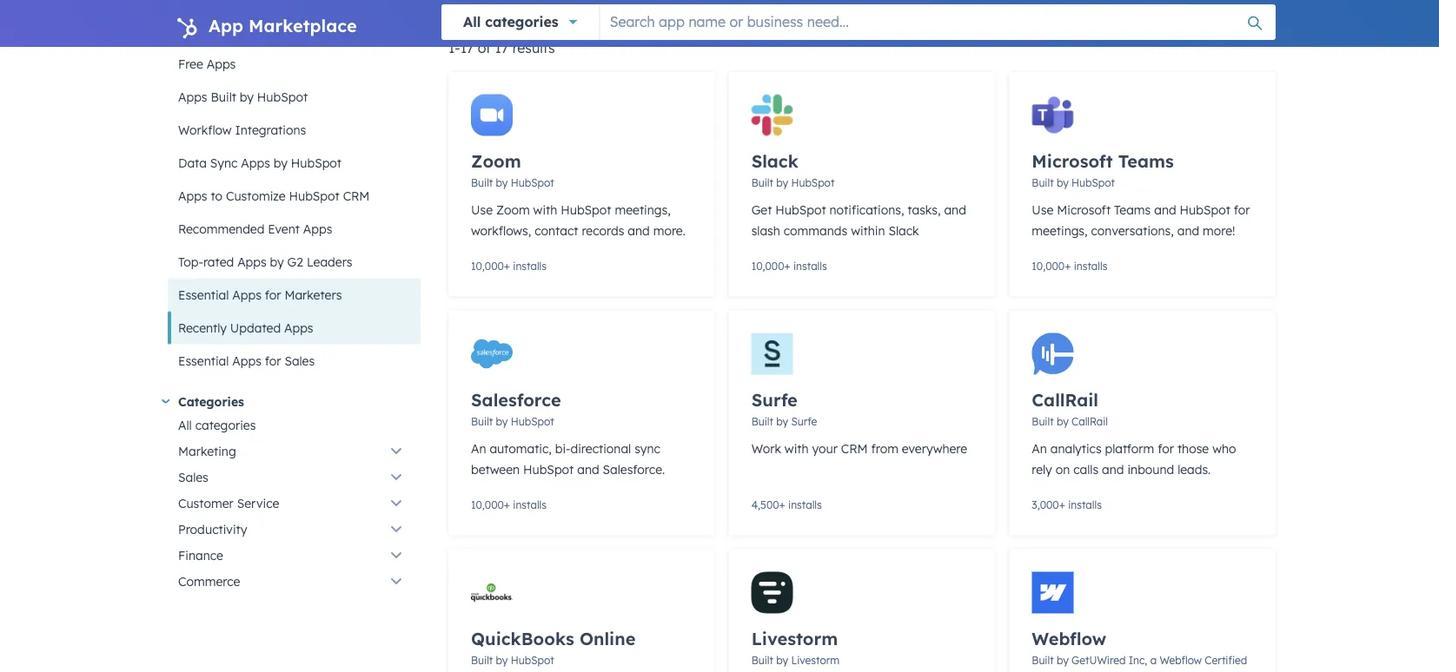 Task type: vqa. For each thing, say whether or not it's contained in the screenshot.


Task type: locate. For each thing, give the bounding box(es) containing it.
+ down commands
[[785, 260, 791, 273]]

10,000 + installs for slack
[[752, 260, 827, 273]]

built
[[211, 89, 236, 104], [471, 176, 493, 189], [752, 176, 774, 189], [1032, 176, 1054, 189], [471, 415, 493, 428], [752, 415, 774, 428], [1032, 415, 1054, 428], [471, 654, 493, 667], [752, 654, 774, 667], [1032, 654, 1054, 667]]

essential up recently at the top of page
[[178, 287, 229, 303]]

use inside use zoom with hubspot meetings, workflows, contact records and more.
[[471, 202, 493, 217]]

work with your crm from everywhere
[[752, 441, 968, 456]]

1 horizontal spatial use
[[1032, 202, 1054, 217]]

certified
[[1205, 654, 1248, 667]]

top-rated apps by g2 leaders link
[[168, 246, 421, 279]]

callrail built by callrail
[[1032, 389, 1108, 428]]

10,000
[[471, 260, 504, 273], [752, 260, 785, 273], [1032, 260, 1065, 273], [471, 499, 504, 512]]

apps right new
[[207, 23, 236, 38]]

1 an from the left
[[471, 441, 486, 456]]

installs right the 4,500
[[789, 499, 822, 512]]

built inside livestorm built by livestorm
[[752, 654, 774, 667]]

built inside salesforce built by hubspot
[[471, 415, 493, 428]]

17
[[460, 39, 474, 56], [495, 39, 509, 56]]

for inside use microsoft teams and hubspot for meetings, conversations, and more!
[[1234, 202, 1251, 217]]

livestorm
[[752, 628, 838, 650], [792, 654, 840, 667]]

recommended event apps
[[178, 221, 332, 236]]

1 vertical spatial essential
[[178, 353, 229, 369]]

essential apps for marketers
[[178, 287, 342, 303]]

inc,
[[1129, 654, 1148, 667]]

and down "platform"
[[1103, 462, 1125, 477]]

commerce link
[[168, 569, 421, 595]]

your
[[812, 441, 838, 456]]

inbound
[[1128, 462, 1175, 477]]

for
[[1234, 202, 1251, 217], [265, 287, 281, 303], [265, 353, 281, 369], [1158, 441, 1175, 456]]

1 horizontal spatial slack
[[889, 223, 919, 238]]

0 vertical spatial with
[[533, 202, 558, 217]]

by
[[240, 89, 254, 104], [274, 155, 288, 170], [496, 176, 508, 189], [777, 176, 789, 189], [1057, 176, 1069, 189], [270, 254, 284, 270], [496, 415, 508, 428], [777, 415, 789, 428], [1057, 415, 1069, 428], [496, 654, 508, 667], [777, 654, 789, 667], [1057, 654, 1069, 667]]

apps to customize hubspot crm
[[178, 188, 370, 203]]

0 vertical spatial slack
[[752, 150, 799, 172]]

0 vertical spatial zoom
[[471, 150, 521, 172]]

integrations
[[235, 122, 306, 137]]

who
[[1213, 441, 1237, 456]]

apps right free
[[207, 56, 236, 71]]

use down microsoft teams built by hubspot
[[1032, 202, 1054, 217]]

0 vertical spatial all categories
[[463, 13, 559, 30]]

get hubspot notifications, tasks, and slash commands within slack
[[752, 202, 967, 238]]

+ for microsoft
[[1065, 260, 1071, 273]]

use
[[471, 202, 493, 217], [1032, 202, 1054, 217]]

apps inside apps to customize hubspot crm link
[[178, 188, 207, 203]]

built inside surfe built by surfe
[[752, 415, 774, 428]]

10,000 + installs down workflows, on the left
[[471, 260, 547, 273]]

10,000 + installs down conversations,
[[1032, 260, 1108, 273]]

zoom
[[471, 150, 521, 172], [496, 202, 530, 217]]

0 horizontal spatial crm
[[343, 188, 370, 203]]

an up between
[[471, 441, 486, 456]]

built inside webflow built by getuwired inc, a webflow certified
[[1032, 654, 1054, 667]]

by inside slack built by hubspot
[[777, 176, 789, 189]]

teams
[[1119, 150, 1174, 172], [1115, 202, 1151, 217]]

microsoft
[[1032, 150, 1113, 172], [1057, 202, 1111, 217]]

+ down work
[[780, 499, 786, 512]]

notifications,
[[830, 202, 905, 217]]

slack down tasks,
[[889, 223, 919, 238]]

an automatic, bi-directional sync between hubspot and salesforce.
[[471, 441, 665, 477]]

1 horizontal spatial all
[[463, 13, 481, 30]]

built for zoom
[[471, 176, 493, 189]]

an for callrail
[[1032, 441, 1047, 456]]

categories button
[[161, 392, 421, 413]]

hubspot inside an automatic, bi-directional sync between hubspot and salesforce.
[[523, 462, 574, 477]]

all categories
[[463, 13, 559, 30], [178, 418, 256, 433]]

0 horizontal spatial use
[[471, 202, 493, 217]]

1 horizontal spatial sales
[[285, 353, 315, 369]]

sales down the recently updated apps link at the left of the page
[[285, 353, 315, 369]]

10,000 + installs for microsoft teams
[[1032, 260, 1108, 273]]

0 horizontal spatial webflow
[[1032, 628, 1107, 650]]

+ for surfe
[[780, 499, 786, 512]]

top-
[[178, 254, 203, 270]]

get
[[752, 202, 772, 217]]

0 vertical spatial meetings,
[[615, 202, 671, 217]]

data
[[178, 155, 207, 170]]

apps right sync
[[241, 155, 270, 170]]

use inside use microsoft teams and hubspot for meetings, conversations, and more!
[[1032, 202, 1054, 217]]

new apps
[[178, 23, 236, 38]]

0 vertical spatial microsoft
[[1032, 150, 1113, 172]]

quickbooks online built by hubspot
[[471, 628, 636, 667]]

for up the more!
[[1234, 202, 1251, 217]]

10,000 + installs
[[471, 260, 547, 273], [752, 260, 827, 273], [1032, 260, 1108, 273], [471, 499, 547, 512]]

1 horizontal spatial meetings,
[[1032, 223, 1088, 238]]

hubspot inside "zoom built by hubspot"
[[511, 176, 554, 189]]

apps inside recommended event apps link
[[303, 221, 332, 236]]

installs down commands
[[794, 260, 827, 273]]

installs down conversations,
[[1074, 260, 1108, 273]]

with inside use zoom with hubspot meetings, workflows, contact records and more.
[[533, 202, 558, 217]]

meetings, left conversations,
[[1032, 223, 1088, 238]]

to
[[211, 188, 223, 203]]

0 horizontal spatial meetings,
[[615, 202, 671, 217]]

microsoft inside use microsoft teams and hubspot for meetings, conversations, and more!
[[1057, 202, 1111, 217]]

1 vertical spatial microsoft
[[1057, 202, 1111, 217]]

10,000 + installs down slash
[[752, 260, 827, 273]]

apps inside "apps built by hubspot" link
[[178, 89, 207, 104]]

17 right of
[[495, 39, 509, 56]]

1 vertical spatial with
[[785, 441, 809, 456]]

slack up "get"
[[752, 150, 799, 172]]

apps down essential apps for marketers link
[[284, 320, 313, 336]]

and inside an automatic, bi-directional sync between hubspot and salesforce.
[[577, 462, 600, 477]]

for inside essential apps for marketers link
[[265, 287, 281, 303]]

zoom inside "zoom built by hubspot"
[[471, 150, 521, 172]]

1 vertical spatial all categories
[[178, 418, 256, 433]]

1 horizontal spatial 17
[[495, 39, 509, 56]]

built inside "zoom built by hubspot"
[[471, 176, 493, 189]]

built for webflow
[[1032, 654, 1054, 667]]

essential apps for sales link
[[168, 345, 421, 378]]

2 an from the left
[[1032, 441, 1047, 456]]

installs
[[513, 260, 547, 273], [794, 260, 827, 273], [1074, 260, 1108, 273], [513, 499, 547, 512], [789, 499, 822, 512], [1069, 499, 1102, 512]]

1 horizontal spatial all categories
[[463, 13, 559, 30]]

1 vertical spatial meetings,
[[1032, 223, 1088, 238]]

by inside webflow built by getuwired inc, a webflow certified
[[1057, 654, 1069, 667]]

1 horizontal spatial webflow
[[1160, 654, 1202, 667]]

teams inside use microsoft teams and hubspot for meetings, conversations, and more!
[[1115, 202, 1151, 217]]

slack
[[752, 150, 799, 172], [889, 223, 919, 238]]

an up rely
[[1032, 441, 1047, 456]]

apps down recommended event apps
[[237, 254, 267, 270]]

use microsoft teams and hubspot for meetings, conversations, and more!
[[1032, 202, 1251, 238]]

categories down 'categories'
[[195, 418, 256, 433]]

more.
[[653, 223, 686, 238]]

1 vertical spatial webflow
[[1160, 654, 1202, 667]]

by inside "zoom built by hubspot"
[[496, 176, 508, 189]]

teams up conversations,
[[1115, 202, 1151, 217]]

for up inbound
[[1158, 441, 1175, 456]]

0 horizontal spatial an
[[471, 441, 486, 456]]

webflow up the 'getuwired'
[[1032, 628, 1107, 650]]

1 vertical spatial teams
[[1115, 202, 1151, 217]]

0 horizontal spatial all categories
[[178, 418, 256, 433]]

2 use from the left
[[1032, 202, 1054, 217]]

1 essential from the top
[[178, 287, 229, 303]]

+ for callrail
[[1060, 499, 1066, 512]]

all categories inside "link"
[[178, 418, 256, 433]]

teams up use microsoft teams and hubspot for meetings, conversations, and more!
[[1119, 150, 1174, 172]]

commerce
[[178, 574, 240, 589]]

built inside callrail built by callrail
[[1032, 415, 1054, 428]]

1 horizontal spatial crm
[[841, 441, 868, 456]]

0 horizontal spatial categories
[[195, 418, 256, 433]]

+ down workflows, on the left
[[504, 260, 510, 273]]

1 vertical spatial sales
[[178, 470, 208, 485]]

0 vertical spatial all
[[463, 13, 481, 30]]

0 horizontal spatial sales
[[178, 470, 208, 485]]

1 vertical spatial categories
[[195, 418, 256, 433]]

hubspot inside salesforce built by hubspot
[[511, 415, 554, 428]]

essential apps for sales
[[178, 353, 315, 369]]

apps built by hubspot
[[178, 89, 308, 104]]

and left more.
[[628, 223, 650, 238]]

customer
[[178, 496, 234, 511]]

built for callrail
[[1032, 415, 1054, 428]]

0 vertical spatial teams
[[1119, 150, 1174, 172]]

installs down calls
[[1069, 499, 1102, 512]]

and down directional
[[577, 462, 600, 477]]

by inside salesforce built by hubspot
[[496, 415, 508, 428]]

crm
[[343, 188, 370, 203], [841, 441, 868, 456]]

1 horizontal spatial an
[[1032, 441, 1047, 456]]

meetings, up more.
[[615, 202, 671, 217]]

recommended
[[178, 221, 265, 236]]

an inside "an analytics platform for those who rely on calls and inbound leads."
[[1032, 441, 1047, 456]]

2 essential from the top
[[178, 353, 229, 369]]

0 vertical spatial sales
[[285, 353, 315, 369]]

all categories down 'categories'
[[178, 418, 256, 433]]

0 vertical spatial categories
[[485, 13, 559, 30]]

all categories up 1-17 of 17 results
[[463, 13, 559, 30]]

use up workflows, on the left
[[471, 202, 493, 217]]

for down 'top-rated apps by g2 leaders'
[[265, 287, 281, 303]]

0 horizontal spatial slack
[[752, 150, 799, 172]]

0 vertical spatial essential
[[178, 287, 229, 303]]

all up marketing
[[178, 418, 192, 433]]

webflow built by getuwired inc, a webflow certified
[[1032, 628, 1248, 673]]

with up contact
[[533, 202, 558, 217]]

+ down on
[[1060, 499, 1066, 512]]

10,000 for zoom
[[471, 260, 504, 273]]

surfe up work
[[752, 389, 798, 411]]

crm down data sync apps by hubspot link at the left of page
[[343, 188, 370, 203]]

tasks,
[[908, 202, 941, 217]]

all up of
[[463, 13, 481, 30]]

apps up 'recently updated apps'
[[232, 287, 262, 303]]

built inside quickbooks online built by hubspot
[[471, 654, 493, 667]]

webflow
[[1032, 628, 1107, 650], [1160, 654, 1202, 667]]

+ down use microsoft teams and hubspot for meetings, conversations, and more!
[[1065, 260, 1071, 273]]

1-
[[449, 39, 460, 56]]

surfe built by surfe
[[752, 389, 817, 428]]

all
[[463, 13, 481, 30], [178, 418, 192, 433]]

categories inside "link"
[[195, 418, 256, 433]]

bi-
[[555, 441, 571, 456]]

17 left of
[[460, 39, 474, 56]]

apps down 'recently updated apps'
[[232, 353, 262, 369]]

apps right event
[[303, 221, 332, 236]]

1 horizontal spatial categories
[[485, 13, 559, 30]]

installs down between
[[513, 499, 547, 512]]

an for salesforce
[[471, 441, 486, 456]]

0 horizontal spatial 17
[[460, 39, 474, 56]]

for down 'updated'
[[265, 353, 281, 369]]

1 vertical spatial zoom
[[496, 202, 530, 217]]

workflow integrations
[[178, 122, 306, 137]]

+
[[504, 260, 510, 273], [785, 260, 791, 273], [1065, 260, 1071, 273], [504, 499, 510, 512], [780, 499, 786, 512], [1060, 499, 1066, 512]]

zoom built by hubspot
[[471, 150, 554, 189]]

sales
[[285, 353, 315, 369], [178, 470, 208, 485]]

10,000 for salesforce
[[471, 499, 504, 512]]

free apps link
[[168, 47, 421, 80]]

webflow right a
[[1160, 654, 1202, 667]]

crm right "your"
[[841, 441, 868, 456]]

1 vertical spatial slack
[[889, 223, 919, 238]]

sales up customer
[[178, 470, 208, 485]]

built inside slack built by hubspot
[[752, 176, 774, 189]]

+ down between
[[504, 499, 510, 512]]

0 vertical spatial surfe
[[752, 389, 798, 411]]

1 use from the left
[[471, 202, 493, 217]]

hubspot inside slack built by hubspot
[[792, 176, 835, 189]]

new
[[178, 23, 204, 38]]

sync
[[210, 155, 238, 170]]

0 horizontal spatial with
[[533, 202, 558, 217]]

and right tasks,
[[945, 202, 967, 217]]

surfe up "your"
[[792, 415, 817, 428]]

0 vertical spatial webflow
[[1032, 628, 1107, 650]]

apps inside essential apps for sales link
[[232, 353, 262, 369]]

an
[[471, 441, 486, 456], [1032, 441, 1047, 456]]

salesforce
[[471, 389, 561, 411]]

caret image
[[162, 400, 170, 404]]

apps down free
[[178, 89, 207, 104]]

10,000 + installs down between
[[471, 499, 547, 512]]

commands
[[784, 223, 848, 238]]

essential down recently at the top of page
[[178, 353, 229, 369]]

productivity
[[178, 522, 247, 537]]

data sync apps by hubspot link
[[168, 146, 421, 180]]

apps left to
[[178, 188, 207, 203]]

1 vertical spatial all
[[178, 418, 192, 433]]

by inside surfe built by surfe
[[777, 415, 789, 428]]

1 horizontal spatial with
[[785, 441, 809, 456]]

meetings, inside use microsoft teams and hubspot for meetings, conversations, and more!
[[1032, 223, 1088, 238]]

quickbooks
[[471, 628, 574, 650]]

with left "your"
[[785, 441, 809, 456]]

slack built by hubspot
[[752, 150, 835, 189]]

0 horizontal spatial all
[[178, 418, 192, 433]]

an inside an automatic, bi-directional sync between hubspot and salesforce.
[[471, 441, 486, 456]]

categories up results
[[485, 13, 559, 30]]

hubspot inside quickbooks online built by hubspot
[[511, 654, 554, 667]]

top-rated apps by g2 leaders
[[178, 254, 353, 270]]

categories
[[485, 13, 559, 30], [195, 418, 256, 433]]

installs down contact
[[513, 260, 547, 273]]



Task type: describe. For each thing, give the bounding box(es) containing it.
finance
[[178, 548, 223, 563]]

by inside microsoft teams built by hubspot
[[1057, 176, 1069, 189]]

between
[[471, 462, 520, 477]]

those
[[1178, 441, 1210, 456]]

getuwired
[[1072, 654, 1126, 667]]

use zoom with hubspot meetings, workflows, contact records and more.
[[471, 202, 686, 238]]

apps inside data sync apps by hubspot link
[[241, 155, 270, 170]]

online
[[580, 628, 636, 650]]

essential for essential apps for marketers
[[178, 287, 229, 303]]

for inside essential apps for sales link
[[265, 353, 281, 369]]

free
[[178, 56, 203, 71]]

use for zoom
[[471, 202, 493, 217]]

customer service
[[178, 496, 279, 511]]

rated
[[203, 254, 234, 270]]

recently updated apps
[[178, 320, 313, 336]]

and left the more!
[[1178, 223, 1200, 238]]

built for surfe
[[752, 415, 774, 428]]

recently
[[178, 320, 227, 336]]

salesforce.
[[603, 462, 665, 477]]

hubspot inside get hubspot notifications, tasks, and slash commands within slack
[[776, 202, 826, 217]]

of
[[478, 39, 491, 56]]

installs for slack
[[794, 260, 827, 273]]

1 vertical spatial surfe
[[792, 415, 817, 428]]

built for salesforce
[[471, 415, 493, 428]]

all categories inside popup button
[[463, 13, 559, 30]]

installs for microsoft
[[1074, 260, 1108, 273]]

app
[[209, 15, 243, 37]]

by inside quickbooks online built by hubspot
[[496, 654, 508, 667]]

10,000 + installs for zoom
[[471, 260, 547, 273]]

installs for surfe
[[789, 499, 822, 512]]

apps to customize hubspot crm link
[[168, 180, 421, 213]]

meetings, inside use zoom with hubspot meetings, workflows, contact records and more.
[[615, 202, 671, 217]]

apps inside essential apps for marketers link
[[232, 287, 262, 303]]

sales link
[[168, 465, 421, 491]]

recently updated apps link
[[168, 312, 421, 345]]

categories
[[178, 394, 244, 409]]

4,500 + installs
[[752, 499, 822, 512]]

essential for essential apps for sales
[[178, 353, 229, 369]]

hubspot inside use zoom with hubspot meetings, workflows, contact records and more.
[[561, 202, 612, 217]]

records
[[582, 223, 625, 238]]

automatic,
[[490, 441, 552, 456]]

Search app name or business need... search field
[[601, 4, 1276, 39]]

zoom inside use zoom with hubspot meetings, workflows, contact records and more.
[[496, 202, 530, 217]]

use for microsoft
[[1032, 202, 1054, 217]]

and inside use zoom with hubspot meetings, workflows, contact records and more.
[[628, 223, 650, 238]]

workflows,
[[471, 223, 531, 238]]

apps built by hubspot link
[[168, 80, 421, 113]]

updated
[[230, 320, 281, 336]]

marketers
[[285, 287, 342, 303]]

installs for zoom
[[513, 260, 547, 273]]

for inside "an analytics platform for those who rely on calls and inbound leads."
[[1158, 441, 1175, 456]]

by inside livestorm built by livestorm
[[777, 654, 789, 667]]

platform
[[1106, 441, 1155, 456]]

event
[[268, 221, 300, 236]]

leaders
[[307, 254, 353, 270]]

essential apps for marketers link
[[168, 279, 421, 312]]

by inside callrail built by callrail
[[1057, 415, 1069, 428]]

app marketplace
[[209, 15, 357, 37]]

1-17 of 17 results
[[449, 39, 555, 56]]

new apps link
[[168, 14, 421, 47]]

customer service link
[[168, 491, 421, 517]]

workflow
[[178, 122, 232, 137]]

calls
[[1074, 462, 1099, 477]]

data sync apps by hubspot
[[178, 155, 342, 170]]

1 vertical spatial crm
[[841, 441, 868, 456]]

livestorm built by livestorm
[[752, 628, 840, 667]]

salesforce built by hubspot
[[471, 389, 561, 428]]

all inside popup button
[[463, 13, 481, 30]]

slash
[[752, 223, 781, 238]]

free apps
[[178, 56, 236, 71]]

marketing
[[178, 444, 236, 459]]

all categories button
[[442, 4, 600, 40]]

microsoft teams built by hubspot
[[1032, 150, 1174, 189]]

apps inside the recently updated apps link
[[284, 320, 313, 336]]

1 17 from the left
[[460, 39, 474, 56]]

and up conversations,
[[1155, 202, 1177, 217]]

10,000 for microsoft teams
[[1032, 260, 1065, 273]]

sync
[[635, 441, 661, 456]]

built for livestorm
[[752, 654, 774, 667]]

workflow integrations link
[[168, 113, 421, 146]]

2 17 from the left
[[495, 39, 509, 56]]

everywhere
[[902, 441, 968, 456]]

apps inside free apps link
[[207, 56, 236, 71]]

and inside get hubspot notifications, tasks, and slash commands within slack
[[945, 202, 967, 217]]

0 vertical spatial callrail
[[1032, 389, 1099, 411]]

marketplace
[[249, 15, 357, 37]]

all categories link
[[168, 413, 421, 439]]

hubspot inside use microsoft teams and hubspot for meetings, conversations, and more!
[[1180, 202, 1231, 217]]

apps inside new apps "link"
[[207, 23, 236, 38]]

built inside microsoft teams built by hubspot
[[1032, 176, 1054, 189]]

microsoft inside microsoft teams built by hubspot
[[1032, 150, 1113, 172]]

0 vertical spatial livestorm
[[752, 628, 838, 650]]

installs for callrail
[[1069, 499, 1102, 512]]

10,000 for slack
[[752, 260, 785, 273]]

directional
[[571, 441, 631, 456]]

+ for zoom
[[504, 260, 510, 273]]

3,000
[[1032, 499, 1060, 512]]

on
[[1056, 462, 1070, 477]]

from
[[872, 441, 899, 456]]

3,000 + installs
[[1032, 499, 1102, 512]]

and inside "an analytics platform for those who rely on calls and inbound leads."
[[1103, 462, 1125, 477]]

leads.
[[1178, 462, 1211, 477]]

more!
[[1203, 223, 1236, 238]]

customize
[[226, 188, 286, 203]]

conversations,
[[1092, 223, 1174, 238]]

apps inside top-rated apps by g2 leaders link
[[237, 254, 267, 270]]

+ for slack
[[785, 260, 791, 273]]

hubspot inside microsoft teams built by hubspot
[[1072, 176, 1115, 189]]

categories inside popup button
[[485, 13, 559, 30]]

built for slack
[[752, 176, 774, 189]]

slack inside slack built by hubspot
[[752, 150, 799, 172]]

work
[[752, 441, 782, 456]]

teams inside microsoft teams built by hubspot
[[1119, 150, 1174, 172]]

all inside "link"
[[178, 418, 192, 433]]

productivity link
[[168, 517, 421, 543]]

rely
[[1032, 462, 1053, 477]]

+ for salesforce
[[504, 499, 510, 512]]

contact
[[535, 223, 579, 238]]

10,000 + installs for salesforce
[[471, 499, 547, 512]]

service
[[237, 496, 279, 511]]

1 vertical spatial callrail
[[1072, 415, 1108, 428]]

within
[[851, 223, 886, 238]]

slack inside get hubspot notifications, tasks, and slash commands within slack
[[889, 223, 919, 238]]

0 vertical spatial crm
[[343, 188, 370, 203]]

1 vertical spatial livestorm
[[792, 654, 840, 667]]

installs for salesforce
[[513, 499, 547, 512]]

a
[[1151, 654, 1157, 667]]



